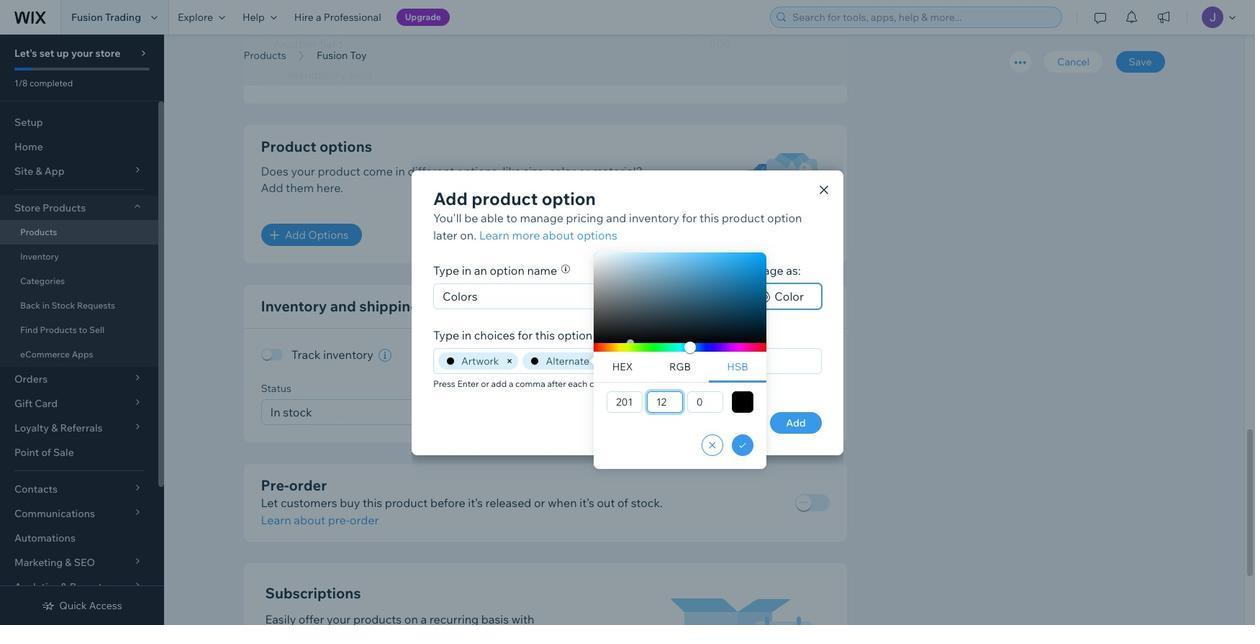 Task type: locate. For each thing, give the bounding box(es) containing it.
inventory right track
[[323, 348, 374, 363]]

0 vertical spatial inventory
[[20, 251, 59, 262]]

does your product come in different options, like size, color or material? add them here.
[[261, 164, 643, 195]]

rgb button
[[652, 352, 709, 383]]

0 vertical spatial type
[[433, 263, 460, 278]]

type left "choices"
[[433, 328, 460, 342]]

2 horizontal spatial this
[[700, 211, 720, 225]]

0 horizontal spatial or
[[481, 378, 490, 389]]

pre-
[[328, 513, 350, 527]]

e.g., Size or Weight field
[[438, 284, 640, 309]]

2 it's from the left
[[580, 496, 595, 510]]

plus xs image
[[270, 231, 279, 240]]

released
[[486, 496, 532, 510]]

add up you'll
[[433, 188, 468, 209]]

you'll be able to manage pricing and inventory for this product option later on.
[[433, 211, 802, 242]]

of
[[41, 446, 51, 459], [618, 496, 629, 510]]

0 horizontal spatial about
[[294, 513, 326, 527]]

sell
[[89, 325, 104, 336]]

help button
[[234, 0, 286, 35]]

1 vertical spatial your
[[291, 164, 315, 179]]

field
[[349, 68, 372, 82]]

to right able
[[507, 211, 518, 225]]

add inside add button
[[786, 417, 806, 429]]

ecommerce apps link
[[0, 343, 158, 367]]

color
[[775, 289, 804, 303]]

0 vertical spatial options
[[320, 138, 372, 156]]

1 horizontal spatial inventory
[[261, 298, 327, 316]]

add inside 'button'
[[285, 229, 306, 242]]

of right out
[[618, 496, 629, 510]]

1 horizontal spatial products link
[[237, 48, 293, 63]]

stock.
[[631, 496, 663, 510]]

products link down store products
[[0, 220, 158, 245]]

or left when
[[534, 496, 546, 510]]

add right plus xs icon
[[285, 229, 306, 242]]

1 horizontal spatial inventory
[[629, 211, 680, 225]]

fusion left trading
[[71, 11, 103, 24]]

sidebar element
[[0, 35, 164, 626]]

point
[[14, 446, 39, 459]]

hsb
[[727, 361, 749, 374]]

0 horizontal spatial learn
[[261, 513, 291, 527]]

0 horizontal spatial your
[[71, 47, 93, 60]]

options
[[308, 229, 349, 242]]

this inside you'll be able to manage pricing and inventory for this product option later on.
[[700, 211, 720, 225]]

1 horizontal spatial your
[[291, 164, 315, 179]]

fusion toy
[[317, 49, 367, 62]]

0 vertical spatial and
[[606, 211, 627, 225]]

let
[[261, 496, 278, 510]]

of left sale
[[41, 446, 51, 459]]

cancel button left save
[[1045, 51, 1103, 73]]

0 horizontal spatial to
[[79, 325, 87, 336]]

1 horizontal spatial a
[[509, 378, 514, 389]]

inventory inside sidebar element
[[20, 251, 59, 262]]

1 vertical spatial learn
[[261, 513, 291, 527]]

list
[[701, 289, 721, 303]]

1 horizontal spatial cancel
[[1058, 55, 1090, 68]]

let's
[[14, 47, 37, 60]]

to left the sell at the left
[[79, 325, 87, 336]]

0 vertical spatial this
[[700, 211, 720, 225]]

like
[[503, 164, 521, 179]]

add
[[261, 181, 283, 195], [433, 188, 468, 209], [285, 229, 306, 242], [786, 417, 806, 429]]

option up the as:
[[768, 211, 802, 225]]

product inside the pre-order let customers buy this product before it's released or when it's out of stock. learn about pre-order
[[385, 496, 428, 510]]

mandatory field
[[288, 68, 372, 82]]

product up here. on the left of the page
[[318, 164, 361, 179]]

add down does
[[261, 181, 283, 195]]

learn down able
[[479, 228, 510, 242]]

about down manage
[[543, 228, 575, 242]]

form containing product options
[[164, 0, 1256, 626]]

automations
[[14, 532, 76, 545]]

quick
[[59, 600, 87, 613]]

0 vertical spatial cancel button
[[1045, 51, 1103, 73]]

learn more about options
[[479, 228, 618, 242]]

option up pricing
[[542, 188, 596, 209]]

products link
[[237, 48, 293, 63], [0, 220, 158, 245]]

buy
[[340, 496, 360, 510]]

1 type from the top
[[433, 263, 460, 278]]

in right the come in the top of the page
[[396, 164, 405, 179]]

add for add options
[[285, 229, 306, 242]]

1 horizontal spatial of
[[618, 496, 629, 510]]

this up alternate
[[536, 328, 555, 342]]

options up the come in the top of the page
[[320, 138, 372, 156]]

quick access button
[[42, 600, 122, 613]]

1 vertical spatial to
[[79, 325, 87, 336]]

0 vertical spatial fusion
[[71, 11, 103, 24]]

this right buy
[[363, 496, 383, 510]]

2 vertical spatial this
[[363, 496, 383, 510]]

shipping
[[652, 382, 694, 395]]

pre-
[[261, 476, 289, 494]]

cancel down b field at the bottom
[[716, 417, 749, 429]]

color button
[[740, 283, 822, 309]]

products down help button
[[244, 49, 286, 62]]

mandatory
[[288, 68, 346, 82]]

different
[[408, 164, 454, 179]]

1 vertical spatial inventory
[[323, 348, 374, 363]]

2 vertical spatial or
[[534, 496, 546, 510]]

or right color
[[579, 164, 590, 179]]

option up alternate
[[558, 328, 593, 342]]

1 vertical spatial for
[[518, 328, 533, 342]]

0 horizontal spatial cancel button
[[703, 412, 762, 434]]

for right "choices"
[[518, 328, 533, 342]]

0 vertical spatial or
[[579, 164, 590, 179]]

for up show
[[682, 211, 697, 225]]

find products to sell link
[[0, 318, 158, 343]]

and right pricing
[[606, 211, 627, 225]]

up
[[57, 47, 69, 60]]

and left shipping
[[330, 298, 356, 316]]

products link inside sidebar element
[[0, 220, 158, 245]]

inventory inside form
[[261, 298, 327, 316]]

0 horizontal spatial inventory
[[323, 348, 374, 363]]

professional
[[324, 11, 381, 24]]

for inside you'll be able to manage pricing and inventory for this product option later on.
[[682, 211, 697, 225]]

add left lb
[[786, 417, 806, 429]]

product inside 'does your product come in different options, like size, color or material? add them here.'
[[318, 164, 361, 179]]

0 horizontal spatial for
[[518, 328, 533, 342]]

a right the add
[[509, 378, 514, 389]]

back
[[20, 300, 40, 311]]

inventory down material?
[[629, 211, 680, 225]]

save button
[[1116, 51, 1165, 73]]

H field
[[612, 392, 638, 413]]

or inside 'does your product come in different options, like size, color or material? add them here.'
[[579, 164, 590, 179]]

1 horizontal spatial it's
[[580, 496, 595, 510]]

later
[[433, 228, 458, 242]]

1 horizontal spatial or
[[534, 496, 546, 510]]

it's right before
[[468, 496, 483, 510]]

fusion
[[71, 11, 103, 24], [317, 49, 348, 62]]

1 vertical spatial about
[[294, 513, 326, 527]]

in left "choices"
[[462, 328, 472, 342]]

hire
[[294, 11, 314, 24]]

product up able
[[472, 188, 538, 209]]

1 vertical spatial options
[[577, 228, 618, 242]]

products link down help button
[[237, 48, 293, 63]]

type for type in choices for this option
[[433, 328, 460, 342]]

0 horizontal spatial this
[[363, 496, 383, 510]]

1 vertical spatial inventory
[[261, 298, 327, 316]]

this
[[700, 211, 720, 225], [536, 328, 555, 342], [363, 496, 383, 510]]

access
[[89, 600, 122, 613]]

order down buy
[[350, 513, 379, 527]]

back in stock requests link
[[0, 294, 158, 318]]

your up them
[[291, 164, 315, 179]]

before
[[430, 496, 466, 510]]

this up show in product page as:
[[700, 211, 720, 225]]

more
[[512, 228, 540, 242]]

type left an at left top
[[433, 263, 460, 278]]

or for your
[[579, 164, 590, 179]]

type
[[433, 263, 460, 278], [433, 328, 460, 342]]

0 horizontal spatial it's
[[468, 496, 483, 510]]

learn
[[479, 228, 510, 242], [261, 513, 291, 527]]

cancel inside form
[[1058, 55, 1090, 68]]

0 horizontal spatial cancel
[[716, 417, 749, 429]]

0 horizontal spatial order
[[289, 476, 327, 494]]

this inside the pre-order let customers buy this product before it's released or when it's out of stock. learn about pre-order
[[363, 496, 383, 510]]

0 vertical spatial inventory
[[629, 211, 680, 225]]

1 horizontal spatial learn
[[479, 228, 510, 242]]

quick access
[[59, 600, 122, 613]]

products
[[244, 49, 286, 62], [43, 202, 86, 215], [20, 227, 57, 238], [40, 325, 77, 336]]

apps
[[72, 349, 93, 360]]

learn down let on the left of page
[[261, 513, 291, 527]]

categories
[[20, 276, 65, 287]]

1 horizontal spatial to
[[507, 211, 518, 225]]

2 horizontal spatial or
[[579, 164, 590, 179]]

options,
[[457, 164, 500, 179]]

save
[[1129, 55, 1152, 68]]

1 vertical spatial order
[[350, 513, 379, 527]]

1 vertical spatial type
[[433, 328, 460, 342]]

0 vertical spatial about
[[543, 228, 575, 242]]

0 vertical spatial products link
[[237, 48, 293, 63]]

inventory up track
[[261, 298, 327, 316]]

order up customers
[[289, 476, 327, 494]]

or left the add
[[481, 378, 490, 389]]

1 vertical spatial and
[[330, 298, 356, 316]]

or inside the pre-order let customers buy this product before it's released or when it's out of stock. learn about pre-order
[[534, 496, 546, 510]]

shipping
[[360, 298, 420, 316]]

list button
[[666, 283, 739, 309]]

None number field
[[702, 31, 777, 57]]

in right back
[[42, 300, 50, 311]]

in left an at left top
[[462, 263, 472, 278]]

your right the up
[[71, 47, 93, 60]]

0 vertical spatial of
[[41, 446, 51, 459]]

0 vertical spatial to
[[507, 211, 518, 225]]

products inside form
[[244, 49, 286, 62]]

about
[[543, 228, 575, 242], [294, 513, 326, 527]]

setup
[[14, 116, 43, 129]]

1 horizontal spatial cancel button
[[1045, 51, 1103, 73]]

about down customers
[[294, 513, 326, 527]]

hire a professional link
[[286, 0, 390, 35]]

options down pricing
[[577, 228, 618, 242]]

1 horizontal spatial fusion
[[317, 49, 348, 62]]

1 vertical spatial fusion
[[317, 49, 348, 62]]

fusion up 'mandatory field'
[[317, 49, 348, 62]]

0 vertical spatial a
[[316, 11, 322, 24]]

it's left out
[[580, 496, 595, 510]]

inventory and shipping
[[261, 298, 420, 316]]

0 horizontal spatial fusion
[[71, 11, 103, 24]]

ecommerce
[[20, 349, 70, 360]]

0.0 number field
[[657, 400, 806, 424]]

hsb button
[[709, 352, 767, 383]]

cancel button down "weight"
[[703, 412, 762, 434]]

2 type from the top
[[433, 328, 460, 342]]

None field
[[613, 349, 817, 373], [266, 400, 418, 424], [461, 400, 630, 424], [613, 349, 817, 373], [266, 400, 418, 424], [461, 400, 630, 424]]

form
[[164, 0, 1256, 626]]

1 horizontal spatial and
[[606, 211, 627, 225]]

as:
[[786, 263, 801, 278]]

fusion for fusion trading
[[71, 11, 103, 24]]

cancel left save
[[1058, 55, 1090, 68]]

0 horizontal spatial and
[[330, 298, 356, 316]]

1 vertical spatial this
[[536, 328, 555, 342]]

0 vertical spatial your
[[71, 47, 93, 60]]

0 horizontal spatial options
[[320, 138, 372, 156]]

in right show
[[699, 263, 709, 278]]

0 horizontal spatial products link
[[0, 220, 158, 245]]

1 vertical spatial or
[[481, 378, 490, 389]]

1 vertical spatial of
[[618, 496, 629, 510]]

1 horizontal spatial options
[[577, 228, 618, 242]]

trading
[[105, 11, 141, 24]]

product left before
[[385, 496, 428, 510]]

you'll
[[433, 211, 462, 225]]

0 horizontal spatial of
[[41, 446, 51, 459]]

product up show in product page as:
[[722, 211, 765, 225]]

find products to sell
[[20, 325, 104, 336]]

1 horizontal spatial for
[[682, 211, 697, 225]]

tab list containing hex
[[594, 352, 767, 383]]

add button
[[770, 412, 822, 434]]

1 vertical spatial products link
[[0, 220, 158, 245]]

products right store
[[43, 202, 86, 215]]

inventory up categories at the top left of page
[[20, 251, 59, 262]]

0 vertical spatial for
[[682, 211, 697, 225]]

0 vertical spatial cancel
[[1058, 55, 1090, 68]]

tab list
[[594, 352, 767, 383]]

none number field inside form
[[702, 31, 777, 57]]

a right hire
[[316, 11, 322, 24]]

subscriptions
[[265, 584, 361, 602]]

0 horizontal spatial inventory
[[20, 251, 59, 262]]

and
[[606, 211, 627, 225], [330, 298, 356, 316]]

option inside you'll be able to manage pricing and inventory for this product option later on.
[[768, 211, 802, 225]]

1 horizontal spatial about
[[543, 228, 575, 242]]

your
[[71, 47, 93, 60], [291, 164, 315, 179]]



Task type: vqa. For each thing, say whether or not it's contained in the screenshot.
MY SITE 1
no



Task type: describe. For each thing, give the bounding box(es) containing it.
first time_stores_subsciptions and reccuring orders_calender and box copy image
[[671, 599, 826, 626]]

store
[[14, 202, 40, 215]]

set
[[39, 47, 54, 60]]

fusion trading
[[71, 11, 141, 24]]

sale
[[53, 446, 74, 459]]

1 vertical spatial a
[[509, 378, 514, 389]]

show
[[666, 263, 696, 278]]

product up list
[[711, 263, 754, 278]]

of inside sidebar element
[[41, 446, 51, 459]]

in for name
[[462, 263, 472, 278]]

or for order
[[534, 496, 546, 510]]

and inside form
[[330, 298, 356, 316]]

products inside dropdown button
[[43, 202, 86, 215]]

to inside you'll be able to manage pricing and inventory for this product option later on.
[[507, 211, 518, 225]]

them
[[286, 181, 314, 195]]

B field
[[692, 392, 719, 413]]

setup link
[[0, 110, 158, 135]]

pricing
[[566, 211, 604, 225]]

1 vertical spatial cancel
[[716, 417, 749, 429]]

home link
[[0, 135, 158, 159]]

on.
[[460, 228, 477, 242]]

0 vertical spatial order
[[289, 476, 327, 494]]

back in stock requests
[[20, 300, 115, 311]]

show in product page as:
[[666, 263, 801, 278]]

to inside sidebar element
[[79, 325, 87, 336]]

and inside you'll be able to manage pricing and inventory for this product option later on.
[[606, 211, 627, 225]]

customers
[[281, 496, 337, 510]]

inventory inside form
[[323, 348, 374, 363]]

help
[[243, 11, 265, 24]]

name
[[527, 263, 557, 278]]

products up ecommerce apps
[[40, 325, 77, 336]]

track inventory
[[292, 348, 374, 363]]

in for as:
[[699, 263, 709, 278]]

inventory inside you'll be able to manage pricing and inventory for this product option later on.
[[629, 211, 680, 225]]

come
[[363, 164, 393, 179]]

1/8
[[14, 78, 28, 89]]

your inside sidebar element
[[71, 47, 93, 60]]

1 horizontal spatial order
[[350, 513, 379, 527]]

inventory link
[[0, 245, 158, 269]]

here.
[[317, 181, 343, 195]]

fusion for fusion toy
[[317, 49, 348, 62]]

hex button
[[594, 352, 652, 383]]

products down store
[[20, 227, 57, 238]]

add
[[491, 378, 507, 389]]

ecommerce apps
[[20, 349, 93, 360]]

1 horizontal spatial this
[[536, 328, 555, 342]]

point of sale
[[14, 446, 74, 459]]

add inside 'does your product come in different options, like size, color or material? add them here.'
[[261, 181, 283, 195]]

material?
[[593, 164, 643, 179]]

1/8 completed
[[14, 78, 73, 89]]

e.g., "What would you like engraved on your watch?" text field
[[265, 31, 680, 57]]

Search for tools, apps, help & more... field
[[788, 7, 1058, 27]]

options inside form
[[320, 138, 372, 156]]

about inside the pre-order let customers buy this product before it's released or when it's out of stock. learn about pre-order
[[294, 513, 326, 527]]

home
[[14, 140, 43, 153]]

does
[[261, 164, 289, 179]]

type in choices for this option
[[433, 328, 593, 342]]

choices
[[474, 328, 515, 342]]

enter
[[457, 378, 479, 389]]

cancel button inside form
[[1045, 51, 1103, 73]]

pre-order let customers buy this product before it's released or when it's out of stock. learn about pre-order
[[261, 476, 663, 527]]

of inside the pre-order let customers buy this product before it's released or when it's out of stock. learn about pre-order
[[618, 496, 629, 510]]

an
[[474, 263, 487, 278]]

0 vertical spatial learn
[[479, 228, 510, 242]]

point of sale link
[[0, 441, 158, 465]]

stock
[[52, 300, 75, 311]]

1 it's from the left
[[468, 496, 483, 510]]

learn about pre-order link
[[261, 512, 379, 529]]

learn inside the pre-order let customers buy this product before it's released or when it's out of stock. learn about pre-order
[[261, 513, 291, 527]]

S field
[[652, 392, 678, 413]]

status
[[261, 382, 291, 395]]

store products
[[14, 202, 86, 215]]

when
[[548, 496, 577, 510]]

product
[[261, 138, 316, 156]]

option right an at left top
[[490, 263, 525, 278]]

store products button
[[0, 196, 158, 220]]

upgrade
[[405, 12, 441, 22]]

add options button
[[261, 224, 362, 247]]

artwork
[[462, 355, 499, 368]]

in inside 'does your product come in different options, like size, color or material? add them here.'
[[396, 164, 405, 179]]

comma
[[516, 378, 546, 389]]

add for add product option
[[433, 188, 468, 209]]

inventory for inventory and shipping
[[261, 298, 327, 316]]

options inside learn more about options link
[[577, 228, 618, 242]]

let's set up your store
[[14, 47, 121, 60]]

product inside you'll be able to manage pricing and inventory for this product option later on.
[[722, 211, 765, 225]]

size,
[[524, 164, 547, 179]]

completed
[[30, 78, 73, 89]]

be
[[464, 211, 478, 225]]

in for this
[[462, 328, 472, 342]]

upgrade button
[[396, 9, 450, 26]]

each
[[568, 378, 588, 389]]

0 horizontal spatial a
[[316, 11, 322, 24]]

automations link
[[0, 526, 158, 551]]

1 vertical spatial cancel button
[[703, 412, 762, 434]]

store
[[95, 47, 121, 60]]

add for add
[[786, 417, 806, 429]]

add options
[[285, 229, 349, 242]]

alternate
[[546, 355, 590, 368]]

shipping weight
[[652, 382, 729, 395]]

inventory for inventory
[[20, 251, 59, 262]]

hex
[[613, 361, 633, 374]]

in inside sidebar element
[[42, 300, 50, 311]]

type in an option name
[[433, 263, 557, 278]]

type for type in an option name
[[433, 263, 460, 278]]

toy
[[350, 49, 367, 62]]

your inside 'does your product come in different options, like size, color or material? add them here.'
[[291, 164, 315, 179]]

sku
[[456, 382, 477, 395]]

hire a professional
[[294, 11, 381, 24]]

choice.
[[590, 378, 618, 389]]



